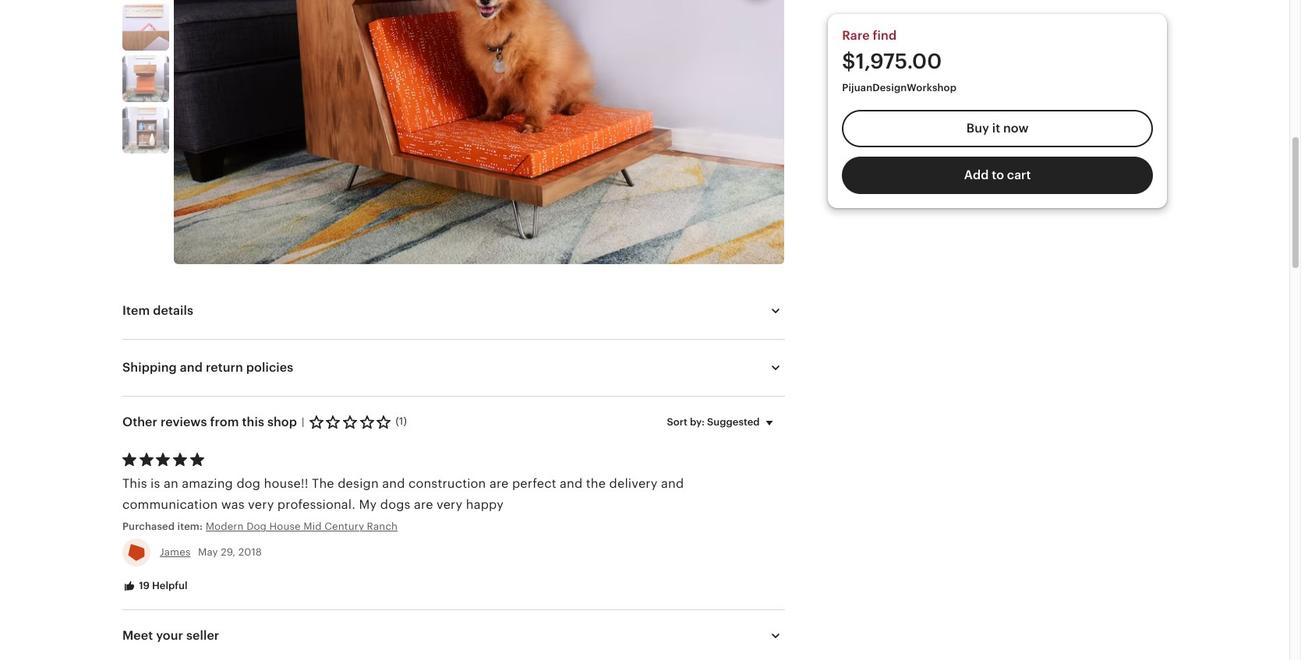 Task type: locate. For each thing, give the bounding box(es) containing it.
james may 29, 2018
[[160, 547, 262, 559]]

and up dogs
[[382, 477, 405, 490]]

2 very from the left
[[437, 498, 463, 512]]

very up purchased item: modern dog house mid century ranch
[[248, 498, 274, 512]]

and inside dropdown button
[[180, 361, 203, 374]]

very
[[248, 498, 274, 512], [437, 498, 463, 512]]

sort by: suggested button
[[656, 406, 791, 439]]

19 helpful button
[[111, 573, 199, 601]]

sort by: suggested
[[667, 416, 760, 428]]

helpful
[[152, 580, 188, 592]]

dogs
[[381, 498, 411, 512]]

mid
[[304, 521, 322, 533]]

29,
[[221, 547, 236, 559]]

this
[[122, 477, 147, 490]]

0 horizontal spatial very
[[248, 498, 274, 512]]

are
[[490, 477, 509, 490], [414, 498, 433, 512]]

are right dogs
[[414, 498, 433, 512]]

1 horizontal spatial are
[[490, 477, 509, 490]]

buy it now
[[967, 121, 1029, 135]]

are up happy
[[490, 477, 509, 490]]

shipping and return policies button
[[108, 349, 799, 387]]

and right delivery
[[662, 477, 684, 490]]

details
[[153, 304, 194, 317]]

modern dog house mid century ranch link
[[206, 520, 537, 534]]

rare
[[843, 29, 870, 42]]

modern dog house side table house and home image 7 image
[[122, 4, 169, 51]]

is
[[151, 477, 160, 490]]

pijuandesignworkshop link
[[843, 82, 957, 94]]

this
[[242, 416, 264, 429]]

cart
[[1008, 168, 1032, 182]]

1 horizontal spatial very
[[437, 498, 463, 512]]

item
[[122, 304, 150, 317]]

james link
[[160, 547, 191, 559]]

may
[[198, 547, 218, 559]]

very down construction
[[437, 498, 463, 512]]

ranch
[[367, 521, 398, 533]]

and left the
[[560, 477, 583, 490]]

$1,975.00
[[843, 50, 943, 73]]

delivery
[[610, 477, 658, 490]]

purchased
[[122, 521, 175, 533]]

and left return
[[180, 361, 203, 374]]

item details
[[122, 304, 194, 317]]

other
[[122, 416, 158, 429]]

the
[[586, 477, 606, 490]]

rare find $1,975.00
[[843, 29, 943, 73]]

dog
[[247, 521, 267, 533]]

by:
[[690, 416, 705, 428]]

house
[[270, 521, 301, 533]]

house!!
[[264, 477, 309, 490]]

1 vertical spatial are
[[414, 498, 433, 512]]

modern
[[206, 521, 244, 533]]

reviews
[[161, 416, 207, 429]]

happy
[[466, 498, 504, 512]]

an
[[164, 477, 179, 490]]

(1)
[[396, 416, 407, 428]]

and
[[180, 361, 203, 374], [382, 477, 405, 490], [560, 477, 583, 490], [662, 477, 684, 490]]

pijuandesignworkshop
[[843, 82, 957, 94]]

modern dog house side table house and home image 8 image
[[122, 55, 169, 102]]

my
[[359, 498, 377, 512]]



Task type: describe. For each thing, give the bounding box(es) containing it.
to
[[992, 168, 1005, 182]]

shipping and return policies
[[122, 361, 294, 374]]

james
[[160, 547, 191, 559]]

1 very from the left
[[248, 498, 274, 512]]

add to cart
[[965, 168, 1032, 182]]

0 vertical spatial are
[[490, 477, 509, 490]]

meet
[[122, 629, 153, 643]]

from
[[210, 416, 239, 429]]

suggested
[[708, 416, 760, 428]]

amazing
[[182, 477, 233, 490]]

now
[[1004, 121, 1029, 135]]

19
[[139, 580, 150, 592]]

shop
[[267, 416, 297, 429]]

item:
[[177, 521, 203, 533]]

19 helpful
[[137, 580, 188, 592]]

meet your seller
[[122, 629, 220, 643]]

century
[[325, 521, 364, 533]]

professional.
[[278, 498, 356, 512]]

buy
[[967, 121, 990, 135]]

your
[[156, 629, 183, 643]]

modern dog house side table house and home image 9 image
[[122, 107, 169, 154]]

sort
[[667, 416, 688, 428]]

other reviews from this shop
[[122, 416, 297, 429]]

the
[[312, 477, 335, 490]]

communication
[[122, 498, 218, 512]]

shipping
[[122, 361, 177, 374]]

2018
[[239, 547, 262, 559]]

buy it now button
[[843, 110, 1154, 147]]

|
[[302, 416, 305, 428]]

perfect
[[512, 477, 557, 490]]

design
[[338, 477, 379, 490]]

meet your seller button
[[108, 618, 799, 655]]

policies
[[246, 361, 294, 374]]

return
[[206, 361, 243, 374]]

add to cart button
[[843, 157, 1154, 194]]

it
[[993, 121, 1001, 135]]

purchased item: modern dog house mid century ranch
[[122, 521, 398, 533]]

was
[[221, 498, 245, 512]]

construction
[[409, 477, 486, 490]]

seller
[[186, 629, 220, 643]]

dog
[[237, 477, 261, 490]]

find
[[873, 29, 897, 42]]

item details button
[[108, 293, 799, 330]]

add
[[965, 168, 989, 182]]

0 horizontal spatial are
[[414, 498, 433, 512]]

this is an amazing dog house!!   the design and construction are perfect and the delivery and communication was very professional. my dogs are very happy
[[122, 477, 684, 512]]



Task type: vqa. For each thing, say whether or not it's contained in the screenshot.
first rug
no



